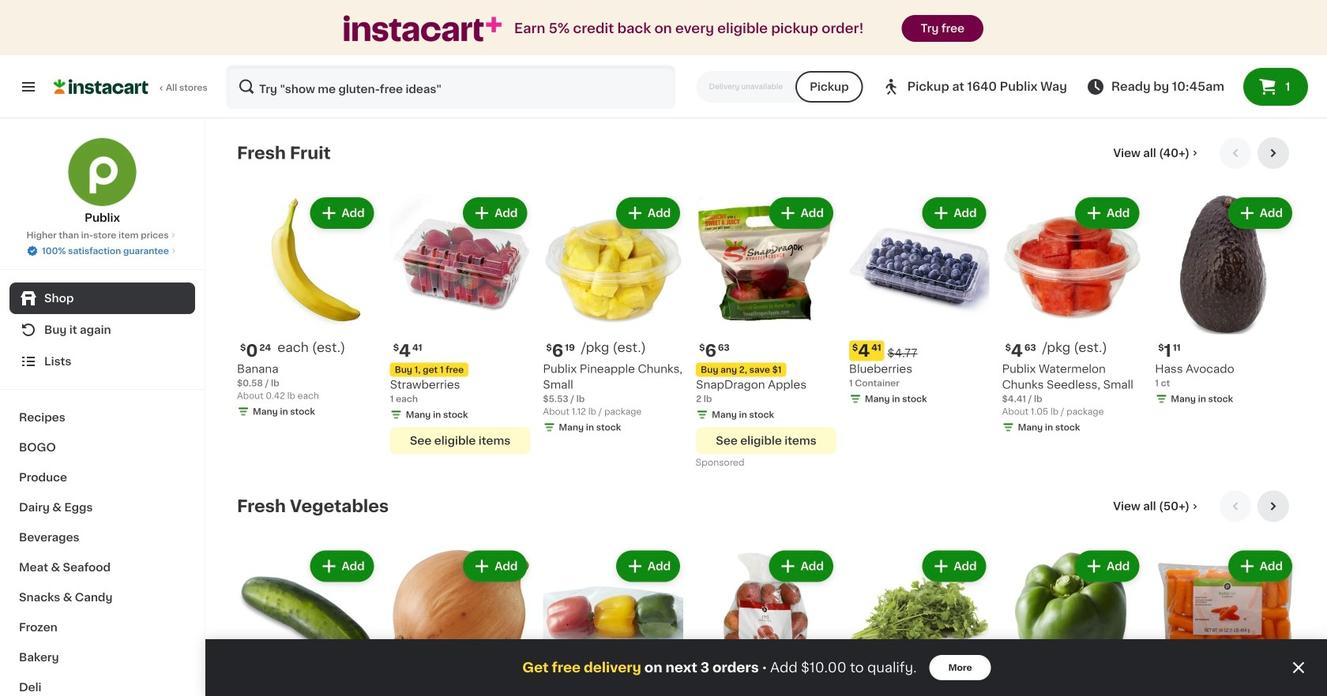 Task type: locate. For each thing, give the bounding box(es) containing it.
item carousel region
[[237, 137, 1296, 479], [237, 491, 1296, 697]]

$0.24 each (estimated) element
[[237, 341, 377, 362]]

publix logo image
[[68, 137, 137, 207]]

None search field
[[226, 65, 676, 109]]

instacart logo image
[[54, 77, 149, 96]]

treatment tracker modal dialog
[[205, 640, 1328, 697]]

1 vertical spatial item carousel region
[[237, 491, 1296, 697]]

0 vertical spatial item carousel region
[[237, 137, 1296, 479]]

main content
[[205, 119, 1328, 697]]

$6.19 per package (estimated) element
[[543, 341, 684, 362]]

product group
[[237, 194, 377, 422], [390, 194, 531, 455], [543, 194, 684, 438], [696, 194, 837, 472], [849, 194, 990, 409], [1002, 194, 1143, 438], [1156, 194, 1296, 409], [237, 548, 377, 697], [390, 548, 531, 697], [543, 548, 684, 697], [696, 548, 837, 697], [849, 548, 990, 697], [1002, 548, 1143, 697], [1156, 548, 1296, 697]]



Task type: vqa. For each thing, say whether or not it's contained in the screenshot.
$4.63 PER PACKAGE (ESTIMATED) element
yes



Task type: describe. For each thing, give the bounding box(es) containing it.
service type group
[[697, 71, 863, 103]]

1 item carousel region from the top
[[237, 137, 1296, 479]]

instacart plus icon image
[[344, 15, 502, 42]]

$4.41 original price: $4.77 element
[[849, 341, 990, 362]]

2 item carousel region from the top
[[237, 491, 1296, 697]]

Search field
[[228, 66, 674, 107]]

$4.63 per package (estimated) element
[[1002, 341, 1143, 362]]



